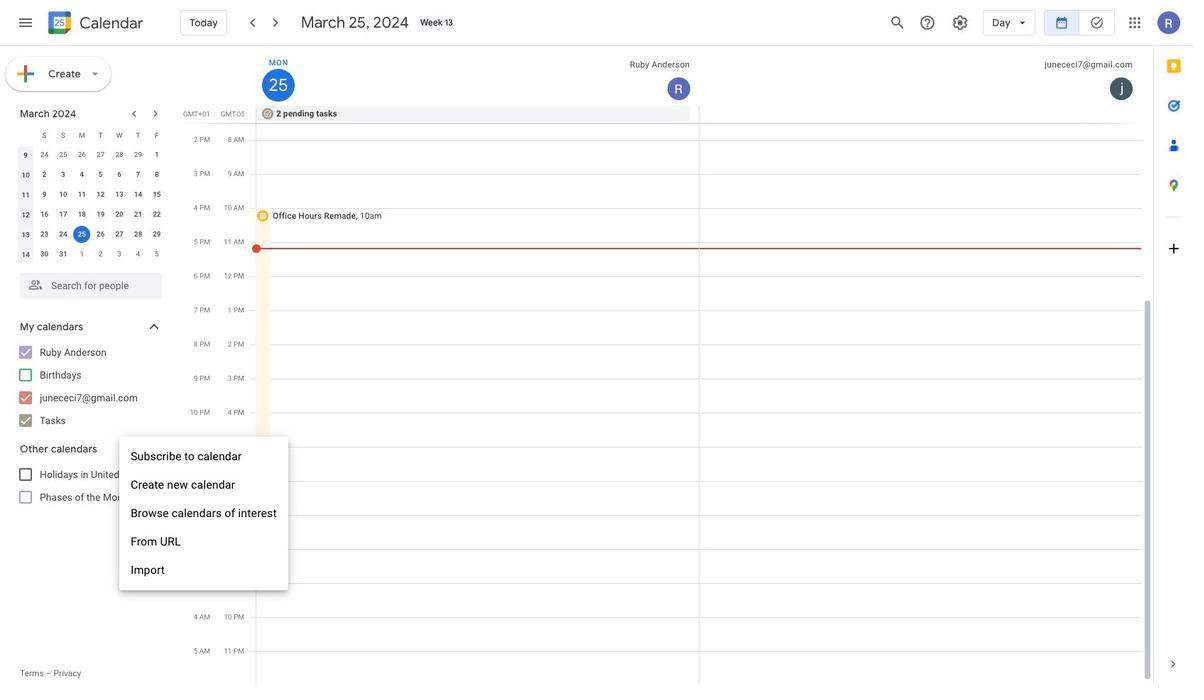 Task type: locate. For each thing, give the bounding box(es) containing it.
add other calendars image
[[124, 441, 138, 455]]

tab list
[[1154, 46, 1193, 644]]

cell
[[73, 224, 91, 244]]

row group
[[16, 145, 166, 264]]

heading
[[77, 15, 143, 32]]

9 element
[[36, 186, 53, 203]]

february 29 element
[[130, 146, 147, 163]]

15 element
[[148, 186, 165, 203]]

23 element
[[36, 226, 53, 243]]

22 element
[[148, 206, 165, 223]]

11 element
[[73, 186, 90, 203]]

1 horizontal spatial column header
[[256, 46, 699, 106]]

12 element
[[92, 186, 109, 203]]

4 element
[[73, 166, 90, 183]]

row group inside the march 2024 grid
[[16, 145, 166, 264]]

april 3 element
[[111, 246, 128, 263]]

my calendars list
[[3, 341, 176, 432]]

20 element
[[111, 206, 128, 223]]

17 element
[[55, 206, 72, 223]]

6 element
[[111, 166, 128, 183]]

february 27 element
[[92, 146, 109, 163]]

1 element
[[148, 146, 165, 163]]

5 element
[[92, 166, 109, 183]]

28 element
[[130, 226, 147, 243]]

grid
[[182, 46, 1154, 684]]

0 horizontal spatial column header
[[16, 125, 35, 145]]

8 element
[[148, 166, 165, 183]]

row
[[250, 106, 1154, 123], [16, 125, 166, 145], [16, 145, 166, 165], [16, 165, 166, 185], [16, 185, 166, 205], [16, 205, 166, 224], [16, 224, 166, 244], [16, 244, 166, 264]]

february 24 element
[[36, 146, 53, 163]]

30 element
[[36, 246, 53, 263]]

14 element
[[130, 186, 147, 203]]

1 vertical spatial column header
[[16, 125, 35, 145]]

None search field
[[0, 267, 176, 298]]

26 element
[[92, 226, 109, 243]]

march 2024 grid
[[13, 125, 166, 264]]

column header
[[256, 46, 699, 106], [16, 125, 35, 145]]

Search for people text field
[[28, 273, 153, 298]]

calendar element
[[45, 9, 143, 40]]



Task type: describe. For each thing, give the bounding box(es) containing it.
7 element
[[130, 166, 147, 183]]

10 element
[[55, 186, 72, 203]]

other calendars list
[[3, 463, 176, 509]]

29 element
[[148, 226, 165, 243]]

heading inside calendar element
[[77, 15, 143, 32]]

3 element
[[55, 166, 72, 183]]

main drawer image
[[17, 14, 34, 31]]

19 element
[[92, 206, 109, 223]]

31 element
[[55, 246, 72, 263]]

april 1 element
[[73, 246, 90, 263]]

february 25 element
[[55, 146, 72, 163]]

april 4 element
[[130, 246, 147, 263]]

add calendars. menu
[[119, 437, 288, 590]]

monday, march 25, today element
[[262, 69, 295, 102]]

21 element
[[130, 206, 147, 223]]

april 5 element
[[148, 246, 165, 263]]

25, today element
[[73, 226, 90, 243]]

settings menu image
[[952, 14, 969, 31]]

0 vertical spatial column header
[[256, 46, 699, 106]]

april 2 element
[[92, 246, 109, 263]]

column header inside the march 2024 grid
[[16, 125, 35, 145]]

24 element
[[55, 226, 72, 243]]

2 element
[[36, 166, 53, 183]]

18 element
[[73, 206, 90, 223]]

cell inside row group
[[73, 224, 91, 244]]

february 26 element
[[73, 146, 90, 163]]

13 element
[[111, 186, 128, 203]]

27 element
[[111, 226, 128, 243]]

16 element
[[36, 206, 53, 223]]

february 28 element
[[111, 146, 128, 163]]



Task type: vqa. For each thing, say whether or not it's contained in the screenshot.
July 6 element
no



